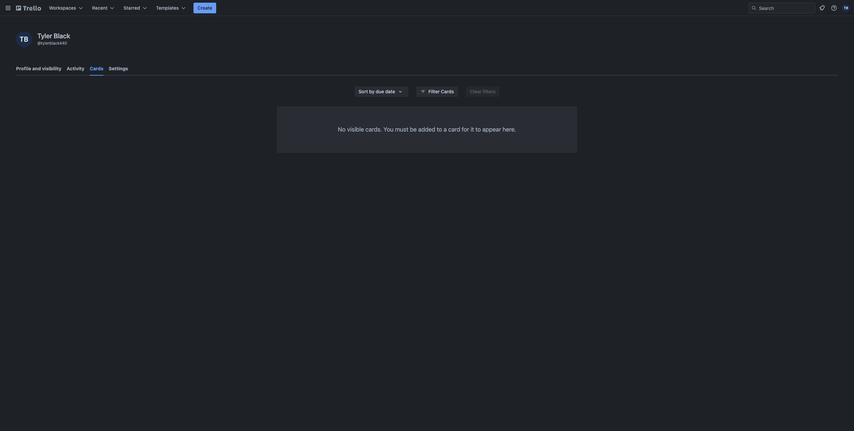 Task type: vqa. For each thing, say whether or not it's contained in the screenshot.
settings
yes



Task type: locate. For each thing, give the bounding box(es) containing it.
cards right activity
[[90, 66, 103, 71]]

recent button
[[88, 3, 118, 13]]

create button
[[194, 3, 216, 13]]

must
[[395, 126, 409, 133]]

open information menu image
[[831, 5, 838, 11]]

templates
[[156, 5, 179, 11]]

date
[[385, 89, 395, 94]]

here.
[[503, 126, 516, 133]]

black
[[54, 32, 70, 40]]

to right it
[[476, 126, 481, 133]]

cards
[[90, 66, 103, 71], [441, 89, 454, 94]]

0 horizontal spatial cards
[[90, 66, 103, 71]]

sort by due date button
[[355, 86, 409, 97]]

profile and visibility link
[[16, 63, 61, 75]]

clear
[[470, 89, 482, 94]]

primary element
[[0, 0, 854, 16]]

no visible cards. you must be added to a card for it to appear here.
[[338, 126, 516, 133]]

1 horizontal spatial cards
[[441, 89, 454, 94]]

activity link
[[67, 63, 84, 75]]

you
[[384, 126, 394, 133]]

appear
[[483, 126, 501, 133]]

sort by due date
[[359, 89, 395, 94]]

0 notifications image
[[818, 4, 826, 12]]

2 to from the left
[[476, 126, 481, 133]]

filters
[[483, 89, 496, 94]]

tylerblack440
[[41, 41, 67, 46]]

profile and visibility
[[16, 66, 61, 71]]

to
[[437, 126, 442, 133], [476, 126, 481, 133]]

clear filters
[[470, 89, 496, 94]]

tyler black (tylerblack440) image
[[16, 31, 32, 47]]

visible
[[347, 126, 364, 133]]

settings link
[[109, 63, 128, 75]]

starred button
[[120, 3, 151, 13]]

1 vertical spatial cards
[[441, 89, 454, 94]]

1 horizontal spatial to
[[476, 126, 481, 133]]

cards right filter at the right top of page
[[441, 89, 454, 94]]

tyler
[[37, 32, 52, 40]]

to left a
[[437, 126, 442, 133]]

for
[[462, 126, 469, 133]]

0 horizontal spatial to
[[437, 126, 442, 133]]

filter cards
[[429, 89, 454, 94]]

@
[[37, 41, 41, 46]]

added
[[418, 126, 435, 133]]

no
[[338, 126, 346, 133]]

0 vertical spatial cards
[[90, 66, 103, 71]]

sort
[[359, 89, 368, 94]]

back to home image
[[16, 3, 41, 13]]



Task type: describe. For each thing, give the bounding box(es) containing it.
create
[[198, 5, 212, 11]]

workspaces button
[[45, 3, 87, 13]]

due
[[376, 89, 384, 94]]

filter
[[429, 89, 440, 94]]

activity
[[67, 66, 84, 71]]

filter cards button
[[417, 86, 458, 97]]

workspaces
[[49, 5, 76, 11]]

templates button
[[152, 3, 190, 13]]

tyler black @ tylerblack440
[[37, 32, 70, 46]]

visibility
[[42, 66, 61, 71]]

clear filters button
[[466, 86, 500, 97]]

recent
[[92, 5, 108, 11]]

search image
[[752, 5, 757, 11]]

and
[[32, 66, 41, 71]]

profile
[[16, 66, 31, 71]]

starred
[[124, 5, 140, 11]]

be
[[410, 126, 417, 133]]

it
[[471, 126, 474, 133]]

cards link
[[90, 63, 103, 76]]

by
[[369, 89, 375, 94]]

settings
[[109, 66, 128, 71]]

1 to from the left
[[437, 126, 442, 133]]

tyler black (tylerblack440) image
[[842, 4, 850, 12]]

cards.
[[366, 126, 382, 133]]

Search field
[[757, 3, 815, 13]]

a
[[444, 126, 447, 133]]

cards inside button
[[441, 89, 454, 94]]

card
[[449, 126, 460, 133]]



